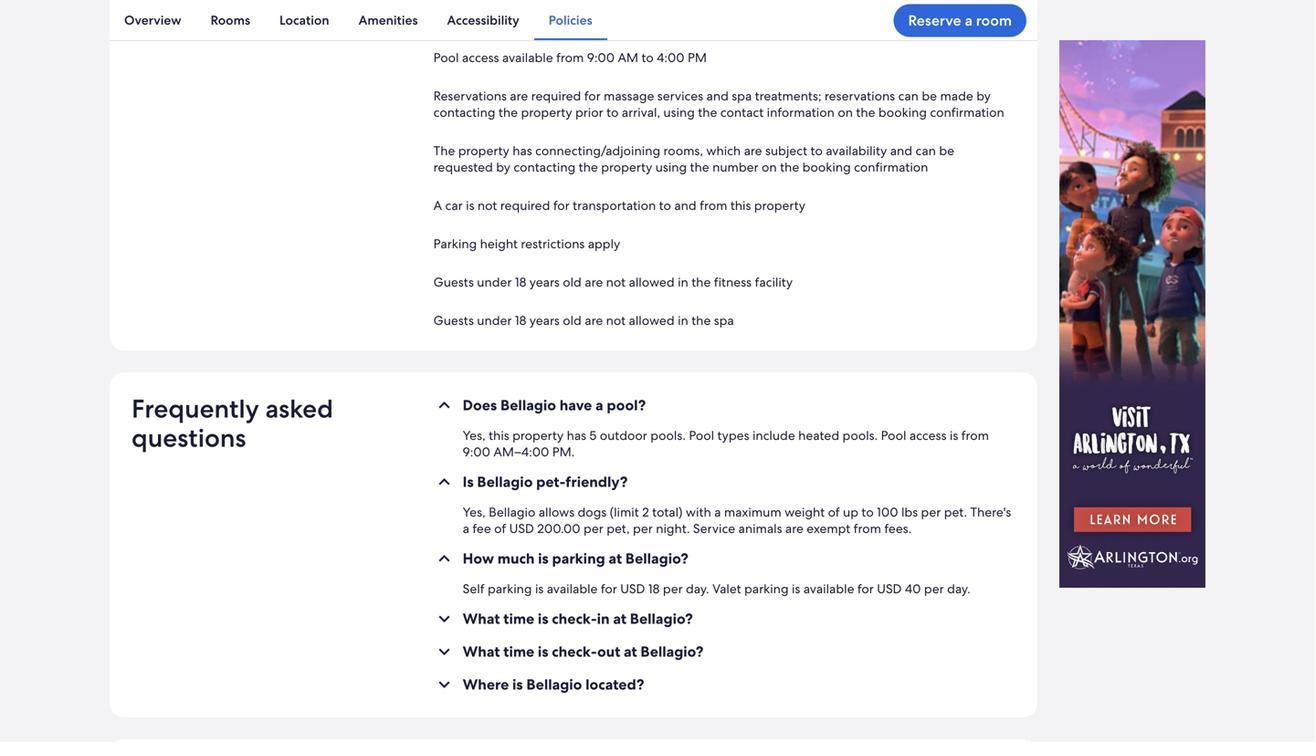 Task type: describe. For each thing, give the bounding box(es) containing it.
per right pet,
[[633, 521, 653, 537]]

1 horizontal spatial pool
[[689, 427, 714, 444]]

with
[[686, 504, 711, 521]]

a car is not required for transportation to and from this property
[[434, 197, 806, 214]]

include
[[753, 427, 795, 444]]

for left 40
[[858, 581, 874, 597]]

contact
[[720, 104, 764, 120]]

is right car
[[466, 197, 474, 214]]

4:00
[[657, 49, 685, 66]]

per left valet
[[663, 581, 683, 597]]

property right the
[[458, 142, 510, 159]]

a right with
[[714, 504, 721, 521]]

bellagio for yes,
[[489, 504, 536, 521]]

is up what time is check-out at bellagio?
[[538, 610, 549, 629]]

to inside the property has connecting/adjoining rooms, which are subject to availability and can be requested by contacting the property using the number on the booking confirmation
[[811, 142, 823, 159]]

1 pools. from the left
[[651, 427, 686, 444]]

is right much
[[538, 549, 549, 568]]

is right where
[[512, 675, 523, 695]]

does
[[463, 396, 497, 415]]

years for guests under 18 years old are not allowed in the fitness facility
[[530, 274, 560, 290]]

which
[[706, 142, 741, 159]]

policies
[[549, 12, 592, 28]]

bellagio? for what time is check-out at bellagio?
[[641, 642, 704, 662]]

there's
[[970, 504, 1011, 521]]

time for what time is check-in at bellagio?
[[503, 610, 535, 629]]

what time is check-in at bellagio?
[[463, 610, 693, 629]]

from down mention
[[556, 49, 584, 66]]

5
[[590, 427, 597, 444]]

amenities link
[[344, 0, 433, 40]]

is
[[463, 473, 474, 492]]

using inside the property has connecting/adjoining rooms, which are subject to availability and can be requested by contacting the property using the number on the booking confirmation
[[656, 159, 687, 175]]

in for spa
[[678, 312, 689, 329]]

how
[[463, 549, 494, 568]]

available down we should mention
[[502, 49, 553, 66]]

active image
[[434, 394, 455, 416]]

up
[[843, 504, 859, 521]]

questions
[[132, 421, 246, 455]]

a left fee
[[463, 521, 469, 537]]

at for out
[[624, 642, 637, 662]]

1 day. from the left
[[686, 581, 709, 597]]

pet.
[[944, 504, 967, 521]]

yes, this property has 5 outdoor pools. pool types include heated pools. pool access is from 9:00 am–4:00 pm.
[[463, 427, 989, 460]]

exempt
[[807, 521, 851, 537]]

weight
[[785, 504, 825, 521]]

a
[[434, 197, 442, 214]]

what for what time is check-in at bellagio?
[[463, 610, 500, 629]]

have
[[560, 396, 592, 415]]

property inside "reservations are required for massage services and spa treatments; reservations can be made by contacting the property prior to arrival, using the contact information on the booking confirmation"
[[521, 104, 572, 120]]

2 vertical spatial 18
[[648, 581, 660, 597]]

are up "guests under 18 years old are not allowed in the spa"
[[585, 274, 603, 290]]

services
[[657, 88, 703, 104]]

18 for guests under 18 years old are not allowed in the fitness facility
[[515, 274, 526, 290]]

check- for out
[[552, 642, 597, 662]]

prior
[[575, 104, 603, 120]]

0 horizontal spatial of
[[494, 521, 506, 537]]

am
[[618, 49, 638, 66]]

overview
[[124, 12, 181, 28]]

service
[[693, 521, 735, 537]]

reservations
[[825, 88, 895, 104]]

for up restrictions
[[553, 197, 570, 214]]

0 vertical spatial at
[[609, 549, 622, 568]]

total)
[[652, 504, 683, 521]]

bellagio for does
[[501, 396, 556, 415]]

location
[[279, 12, 329, 28]]

pool?
[[607, 396, 646, 415]]

for up what time is check-in at bellagio?
[[601, 581, 617, 597]]

in for fitness
[[678, 274, 689, 290]]

amenities
[[359, 12, 418, 28]]

dogs
[[578, 504, 607, 521]]

access inside yes, this property has 5 outdoor pools. pool types include heated pools. pool access is from 9:00 am–4:00 pm.
[[910, 427, 947, 444]]

under for guests under 18 years old are not allowed in the fitness facility
[[477, 274, 512, 290]]

lbs
[[902, 504, 918, 521]]

is bellagio pet-friendly?
[[463, 473, 628, 492]]

facility
[[755, 274, 793, 290]]

0 vertical spatial not
[[478, 197, 497, 214]]

usd inside yes, bellagio allows dogs (limit 2 total) with a maximum weight of up to 100 lbs per pet. there's a fee of usd 200.00 per pet, per night. service animals are exempt from fees.
[[509, 521, 534, 537]]

subject
[[765, 142, 808, 159]]

are inside "reservations are required for massage services and spa treatments; reservations can be made by contacting the property prior to arrival, using the contact information on the booking confirmation"
[[510, 88, 528, 104]]

is up where is bellagio located?
[[538, 642, 549, 662]]

is right valet
[[792, 581, 800, 597]]

for inside "reservations are required for massage services and spa treatments; reservations can be made by contacting the property prior to arrival, using the contact information on the booking confirmation"
[[584, 88, 601, 104]]

we
[[434, 19, 461, 43]]

mention
[[527, 19, 598, 43]]

are inside the property has connecting/adjoining rooms, which are subject to availability and can be requested by contacting the property using the number on the booking confirmation
[[744, 142, 762, 159]]

1 vertical spatial spa
[[714, 312, 734, 329]]

asked
[[265, 392, 333, 426]]

can inside "reservations are required for massage services and spa treatments; reservations can be made by contacting the property prior to arrival, using the contact information on the booking confirmation"
[[898, 88, 919, 104]]

self parking is available for usd 18 per day. valet parking is available for usd 40 per day.
[[463, 581, 971, 597]]

rooms,
[[664, 142, 703, 159]]

accessibility link
[[433, 0, 534, 40]]

guests under 18 years old are not allowed in the spa
[[434, 312, 734, 329]]

animals
[[739, 521, 782, 537]]

the property has connecting/adjoining rooms, which are subject to availability and can be requested by contacting the property using the number on the booking confirmation
[[434, 142, 955, 175]]

frequently asked questions
[[132, 392, 333, 455]]

frequently
[[132, 392, 259, 426]]

contacting inside "reservations are required for massage services and spa treatments; reservations can be made by contacting the property prior to arrival, using the contact information on the booking confirmation"
[[434, 104, 496, 120]]

list containing overview
[[110, 0, 1038, 40]]

heated
[[798, 427, 840, 444]]

2
[[642, 504, 649, 521]]

out
[[597, 642, 620, 662]]

2 pools. from the left
[[843, 427, 878, 444]]

0 horizontal spatial pool
[[434, 49, 459, 66]]

does bellagio have a pool?
[[463, 396, 646, 415]]

per right 40
[[924, 581, 944, 597]]

be inside the property has connecting/adjoining rooms, which are subject to availability and can be requested by contacting the property using the number on the booking confirmation
[[939, 142, 955, 159]]

has inside the property has connecting/adjoining rooms, which are subject to availability and can be requested by contacting the property using the number on the booking confirmation
[[513, 142, 532, 159]]

am–4:00
[[494, 444, 549, 460]]

bellagio? for what time is check-in at bellagio?
[[630, 610, 693, 629]]

has inside yes, this property has 5 outdoor pools. pool types include heated pools. pool access is from 9:00 am–4:00 pm.
[[567, 427, 586, 444]]

availability
[[826, 142, 887, 159]]

pm
[[688, 49, 707, 66]]

by inside the property has connecting/adjoining rooms, which are subject to availability and can be requested by contacting the property using the number on the booking confirmation
[[496, 159, 511, 175]]

per right lbs
[[921, 504, 941, 521]]

by inside "reservations are required for massage services and spa treatments; reservations can be made by contacting the property prior to arrival, using the contact information on the booking confirmation"
[[977, 88, 991, 104]]

available down how much is parking at bellagio?
[[547, 581, 598, 597]]

18 for guests under 18 years old are not allowed in the spa
[[515, 312, 526, 329]]

should
[[466, 19, 523, 43]]

9:00 inside yes, this property has 5 outdoor pools. pool types include heated pools. pool access is from 9:00 am–4:00 pm.
[[463, 444, 490, 460]]

a inside "button"
[[965, 11, 973, 30]]

2 horizontal spatial usd
[[877, 581, 902, 597]]

outdoor
[[600, 427, 647, 444]]

from inside yes, bellagio allows dogs (limit 2 total) with a maximum weight of up to 100 lbs per pet. there's a fee of usd 200.00 per pet, per night. service animals are exempt from fees.
[[854, 521, 881, 537]]

location link
[[265, 0, 344, 40]]

1 vertical spatial required
[[500, 197, 550, 214]]

transportation
[[573, 197, 656, 214]]

reserve a room
[[908, 11, 1012, 30]]

much
[[498, 549, 535, 568]]

and inside the property has connecting/adjoining rooms, which are subject to availability and can be requested by contacting the property using the number on the booking confirmation
[[890, 142, 913, 159]]

pm.
[[552, 444, 575, 460]]

where is bellagio located?
[[463, 675, 644, 695]]

check- for in
[[552, 610, 597, 629]]

how much is parking at bellagio?
[[463, 549, 689, 568]]

friendly?
[[566, 473, 628, 492]]

fee
[[473, 521, 491, 537]]

using inside "reservations are required for massage services and spa treatments; reservations can be made by contacting the property prior to arrival, using the contact information on the booking confirmation"
[[664, 104, 695, 120]]

maximum
[[724, 504, 782, 521]]

on inside "reservations are required for massage services and spa treatments; reservations can be made by contacting the property prior to arrival, using the contact information on the booking confirmation"
[[838, 104, 853, 120]]

massage
[[604, 88, 654, 104]]

and inside "reservations are required for massage services and spa treatments; reservations can be made by contacting the property prior to arrival, using the contact information on the booking confirmation"
[[707, 88, 729, 104]]

from down 'number'
[[700, 197, 727, 214]]



Task type: locate. For each thing, give the bounding box(es) containing it.
check- down what time is check-in at bellagio?
[[552, 642, 597, 662]]

1 vertical spatial what
[[463, 642, 500, 662]]

valet
[[713, 581, 741, 597]]

2 under from the top
[[477, 312, 512, 329]]

0 horizontal spatial and
[[674, 197, 697, 214]]

yes, for is
[[463, 504, 486, 521]]

1 horizontal spatial this
[[731, 197, 751, 214]]

2 horizontal spatial parking
[[744, 581, 789, 597]]

day. left valet
[[686, 581, 709, 597]]

fees.
[[885, 521, 912, 537]]

contacting down 'prior'
[[514, 159, 576, 175]]

1 under from the top
[[477, 274, 512, 290]]

contacting up the
[[434, 104, 496, 120]]

guests
[[434, 274, 474, 290], [434, 312, 474, 329]]

are right reservations
[[510, 88, 528, 104]]

we should mention
[[434, 19, 598, 43]]

2 guests from the top
[[434, 312, 474, 329]]

1 vertical spatial contacting
[[514, 159, 576, 175]]

0 horizontal spatial by
[[496, 159, 511, 175]]

at for in
[[613, 610, 627, 629]]

1 vertical spatial in
[[678, 312, 689, 329]]

on inside the property has connecting/adjoining rooms, which are subject to availability and can be requested by contacting the property using the number on the booking confirmation
[[762, 159, 777, 175]]

0 vertical spatial what
[[463, 610, 500, 629]]

to inside "reservations are required for massage services and spa treatments; reservations can be made by contacting the property prior to arrival, using the contact information on the booking confirmation"
[[607, 104, 619, 120]]

0 horizontal spatial 9:00
[[463, 444, 490, 460]]

connecting/adjoining
[[535, 142, 660, 159]]

1 horizontal spatial parking
[[552, 549, 605, 568]]

night.
[[656, 521, 690, 537]]

property
[[521, 104, 572, 120], [458, 142, 510, 159], [601, 159, 652, 175], [754, 197, 806, 214], [512, 427, 564, 444]]

contacting
[[434, 104, 496, 120], [514, 159, 576, 175]]

information
[[767, 104, 835, 120]]

pet,
[[607, 521, 630, 537]]

yes, for does
[[463, 427, 486, 444]]

from inside yes, this property has 5 outdoor pools. pool types include heated pools. pool access is from 9:00 am–4:00 pm.
[[961, 427, 989, 444]]

be
[[922, 88, 937, 104], [939, 142, 955, 159]]

0 horizontal spatial pools.
[[651, 427, 686, 444]]

parking right valet
[[744, 581, 789, 597]]

0 vertical spatial using
[[664, 104, 695, 120]]

1 guests from the top
[[434, 274, 474, 290]]

2 vertical spatial bellagio?
[[641, 642, 704, 662]]

and right availability
[[890, 142, 913, 159]]

guests for guests under 18 years old are not allowed in the fitness facility
[[434, 274, 474, 290]]

is up pet.
[[950, 427, 958, 444]]

1 vertical spatial active image
[[434, 548, 455, 570]]

0 vertical spatial years
[[530, 274, 560, 290]]

0 vertical spatial be
[[922, 88, 937, 104]]

parking
[[434, 236, 477, 252]]

has right requested
[[513, 142, 532, 159]]

active image for is
[[434, 471, 455, 493]]

what
[[463, 610, 500, 629], [463, 642, 500, 662]]

1 time from the top
[[503, 610, 535, 629]]

1 check- from the top
[[552, 610, 597, 629]]

yes, inside yes, this property has 5 outdoor pools. pool types include heated pools. pool access is from 9:00 am–4:00 pm.
[[463, 427, 486, 444]]

1 horizontal spatial booking
[[879, 104, 927, 120]]

1 horizontal spatial 9:00
[[587, 49, 615, 66]]

pools. right heated
[[843, 427, 878, 444]]

not
[[478, 197, 497, 214], [606, 274, 626, 290], [606, 312, 626, 329]]

1 vertical spatial years
[[530, 312, 560, 329]]

1 horizontal spatial has
[[567, 427, 586, 444]]

2 time from the top
[[503, 642, 535, 662]]

0 vertical spatial allowed
[[629, 274, 675, 290]]

of right fee
[[494, 521, 506, 537]]

1 horizontal spatial pools.
[[843, 427, 878, 444]]

0 horizontal spatial booking
[[803, 159, 851, 175]]

0 vertical spatial confirmation
[[930, 104, 1004, 120]]

0 horizontal spatial parking
[[488, 581, 532, 597]]

can left made
[[898, 88, 919, 104]]

old for guests under 18 years old are not allowed in the fitness facility
[[563, 274, 582, 290]]

2 vertical spatial at
[[624, 642, 637, 662]]

types
[[718, 427, 749, 444]]

1 vertical spatial be
[[939, 142, 955, 159]]

1 vertical spatial has
[[567, 427, 586, 444]]

1 vertical spatial 18
[[515, 312, 526, 329]]

0 vertical spatial guests
[[434, 274, 474, 290]]

in down guests under 18 years old are not allowed in the fitness facility
[[678, 312, 689, 329]]

day. right 40
[[947, 581, 971, 597]]

reserve
[[908, 11, 961, 30]]

to right up in the right bottom of the page
[[862, 504, 874, 521]]

to right subject on the top of page
[[811, 142, 823, 159]]

and down the property has connecting/adjoining rooms, which are subject to availability and can be requested by contacting the property using the number on the booking confirmation at the top
[[674, 197, 697, 214]]

1 vertical spatial bellagio?
[[630, 610, 693, 629]]

required inside "reservations are required for massage services and spa treatments; reservations can be made by contacting the property prior to arrival, using the contact information on the booking confirmation"
[[531, 88, 581, 104]]

1 vertical spatial allowed
[[629, 312, 675, 329]]

2 old from the top
[[563, 312, 582, 329]]

active image for how
[[434, 548, 455, 570]]

2 vertical spatial not
[[606, 312, 626, 329]]

guests under 18 years old are not allowed in the fitness facility
[[434, 274, 793, 290]]

old up "guests under 18 years old are not allowed in the spa"
[[563, 274, 582, 290]]

to right transportation
[[659, 197, 671, 214]]

is
[[466, 197, 474, 214], [950, 427, 958, 444], [538, 549, 549, 568], [535, 581, 544, 597], [792, 581, 800, 597], [538, 610, 549, 629], [538, 642, 549, 662], [512, 675, 523, 695]]

2 day. from the left
[[947, 581, 971, 597]]

1 vertical spatial confirmation
[[854, 159, 928, 175]]

bellagio up am–4:00
[[501, 396, 556, 415]]

at up out at the bottom left of the page
[[613, 610, 627, 629]]

under
[[477, 274, 512, 290], [477, 312, 512, 329]]

this
[[731, 197, 751, 214], [489, 427, 509, 444]]

2 active image from the top
[[434, 548, 455, 570]]

made
[[940, 88, 973, 104]]

pools.
[[651, 427, 686, 444], [843, 427, 878, 444]]

1 yes, from the top
[[463, 427, 486, 444]]

apply
[[588, 236, 620, 252]]

bellagio inside yes, bellagio allows dogs (limit 2 total) with a maximum weight of up to 100 lbs per pet. there's a fee of usd 200.00 per pet, per night. service animals are exempt from fees.
[[489, 504, 536, 521]]

has
[[513, 142, 532, 159], [567, 427, 586, 444]]

1 vertical spatial old
[[563, 312, 582, 329]]

of
[[828, 504, 840, 521], [494, 521, 506, 537]]

overview link
[[110, 0, 196, 40]]

0 vertical spatial in
[[678, 274, 689, 290]]

this down 'number'
[[731, 197, 751, 214]]

1 active image from the top
[[434, 471, 455, 493]]

at down pet,
[[609, 549, 622, 568]]

active image left the how at left bottom
[[434, 548, 455, 570]]

yes, bellagio allows dogs (limit 2 total) with a maximum weight of up to 100 lbs per pet. there's a fee of usd 200.00 per pet, per night. service animals are exempt from fees.
[[463, 504, 1011, 537]]

on right 'number'
[[762, 159, 777, 175]]

2 what from the top
[[463, 642, 500, 662]]

height
[[480, 236, 518, 252]]

0 vertical spatial active image
[[434, 471, 455, 493]]

be left made
[[922, 88, 937, 104]]

contacting inside the property has connecting/adjoining rooms, which are subject to availability and can be requested by contacting the property using the number on the booking confirmation
[[514, 159, 576, 175]]

day.
[[686, 581, 709, 597], [947, 581, 971, 597]]

1 what from the top
[[463, 610, 500, 629]]

not right car
[[478, 197, 497, 214]]

bellagio for is
[[477, 473, 533, 492]]

booking inside the property has connecting/adjoining rooms, which are subject to availability and can be requested by contacting the property using the number on the booking confirmation
[[803, 159, 851, 175]]

to inside yes, bellagio allows dogs (limit 2 total) with a maximum weight of up to 100 lbs per pet. there's a fee of usd 200.00 per pet, per night. service animals are exempt from fees.
[[862, 504, 874, 521]]

under for guests under 18 years old are not allowed in the spa
[[477, 312, 512, 329]]

0 vertical spatial contacting
[[434, 104, 496, 120]]

allowed
[[629, 274, 675, 290], [629, 312, 675, 329]]

confirmation inside "reservations are required for massage services and spa treatments; reservations can be made by contacting the property prior to arrival, using the contact information on the booking confirmation"
[[930, 104, 1004, 120]]

using left which
[[656, 159, 687, 175]]

200.00
[[537, 521, 581, 537]]

arrival,
[[622, 104, 660, 120]]

1 horizontal spatial be
[[939, 142, 955, 159]]

9:00 left am
[[587, 49, 615, 66]]

pool right heated
[[881, 427, 906, 444]]

guests for guests under 18 years old are not allowed in the spa
[[434, 312, 474, 329]]

1 vertical spatial can
[[916, 142, 936, 159]]

this inside yes, this property has 5 outdoor pools. pool types include heated pools. pool access is from 9:00 am–4:00 pm.
[[489, 427, 509, 444]]

1 horizontal spatial contacting
[[514, 159, 576, 175]]

0 vertical spatial and
[[707, 88, 729, 104]]

requested
[[434, 159, 493, 175]]

spa inside "reservations are required for massage services and spa treatments; reservations can be made by contacting the property prior to arrival, using the contact information on the booking confirmation"
[[732, 88, 752, 104]]

2 vertical spatial in
[[597, 610, 610, 629]]

required up parking height restrictions apply
[[500, 197, 550, 214]]

room
[[976, 11, 1012, 30]]

allowed for fitness
[[629, 274, 675, 290]]

0 vertical spatial bellagio?
[[625, 549, 689, 568]]

time for what time is check-out at bellagio?
[[503, 642, 535, 662]]

using
[[664, 104, 695, 120], [656, 159, 687, 175]]

booking inside "reservations are required for massage services and spa treatments; reservations can be made by contacting the property prior to arrival, using the contact information on the booking confirmation"
[[879, 104, 927, 120]]

allowed up "guests under 18 years old are not allowed in the spa"
[[629, 274, 675, 290]]

1 vertical spatial 9:00
[[463, 444, 490, 460]]

0 vertical spatial time
[[503, 610, 535, 629]]

for
[[584, 88, 601, 104], [553, 197, 570, 214], [601, 581, 617, 597], [858, 581, 874, 597]]

2 vertical spatial and
[[674, 197, 697, 214]]

in up out at the bottom left of the page
[[597, 610, 610, 629]]

0 vertical spatial by
[[977, 88, 991, 104]]

from up the there's
[[961, 427, 989, 444]]

0 horizontal spatial be
[[922, 88, 937, 104]]

at right out at the bottom left of the page
[[624, 642, 637, 662]]

not down apply
[[606, 274, 626, 290]]

old for guests under 18 years old are not allowed in the spa
[[563, 312, 582, 329]]

access down should
[[462, 49, 499, 66]]

pool access available from 9:00 am to 4:00 pm
[[434, 49, 707, 66]]

0 vertical spatial under
[[477, 274, 512, 290]]

required down pool access available from 9:00 am to 4:00 pm
[[531, 88, 581, 104]]

1 vertical spatial under
[[477, 312, 512, 329]]

pet-
[[536, 473, 566, 492]]

0 horizontal spatial confirmation
[[854, 159, 928, 175]]

0 horizontal spatial has
[[513, 142, 532, 159]]

not down guests under 18 years old are not allowed in the fitness facility
[[606, 312, 626, 329]]

required
[[531, 88, 581, 104], [500, 197, 550, 214]]

1 horizontal spatial of
[[828, 504, 840, 521]]

car
[[445, 197, 463, 214]]

1 vertical spatial access
[[910, 427, 947, 444]]

allowed down guests under 18 years old are not allowed in the fitness facility
[[629, 312, 675, 329]]

1 vertical spatial guests
[[434, 312, 474, 329]]

0 vertical spatial access
[[462, 49, 499, 66]]

bellagio?
[[625, 549, 689, 568], [630, 610, 693, 629], [641, 642, 704, 662]]

0 vertical spatial can
[[898, 88, 919, 104]]

0 vertical spatial yes,
[[463, 427, 486, 444]]

1 horizontal spatial day.
[[947, 581, 971, 597]]

0 vertical spatial on
[[838, 104, 853, 120]]

booking left made
[[879, 104, 927, 120]]

bellagio left allows
[[489, 504, 536, 521]]

access
[[462, 49, 499, 66], [910, 427, 947, 444]]

2 check- from the top
[[552, 642, 597, 662]]

not for guests under 18 years old are not allowed in the fitness facility
[[606, 274, 626, 290]]

0 vertical spatial has
[[513, 142, 532, 159]]

from left fees.
[[854, 521, 881, 537]]

1 horizontal spatial by
[[977, 88, 991, 104]]

old down guests under 18 years old are not allowed in the fitness facility
[[563, 312, 582, 329]]

yes, inside yes, bellagio allows dogs (limit 2 total) with a maximum weight of up to 100 lbs per pet. there's a fee of usd 200.00 per pet, per night. service animals are exempt from fees.
[[463, 504, 486, 521]]

property up a car is not required for transportation to and from this property
[[601, 159, 652, 175]]

18
[[515, 274, 526, 290], [515, 312, 526, 329], [648, 581, 660, 597]]

1 old from the top
[[563, 274, 582, 290]]

2 horizontal spatial pool
[[881, 427, 906, 444]]

bellagio down am–4:00
[[477, 473, 533, 492]]

0 vertical spatial this
[[731, 197, 751, 214]]

yes, down is
[[463, 504, 486, 521]]

allowed for spa
[[629, 312, 675, 329]]

rooms link
[[196, 0, 265, 40]]

spa left treatments;
[[732, 88, 752, 104]]

be inside "reservations are required for massage services and spa treatments; reservations can be made by contacting the property prior to arrival, using the contact information on the booking confirmation"
[[922, 88, 937, 104]]

accessibility
[[447, 12, 520, 28]]

a left room
[[965, 11, 973, 30]]

9:00 up is
[[463, 444, 490, 460]]

1 vertical spatial booking
[[803, 159, 851, 175]]

1 horizontal spatial access
[[910, 427, 947, 444]]

spa down fitness
[[714, 312, 734, 329]]

0 vertical spatial required
[[531, 88, 581, 104]]

per
[[921, 504, 941, 521], [584, 521, 604, 537], [633, 521, 653, 537], [663, 581, 683, 597], [924, 581, 944, 597]]

parking down 200.00
[[552, 549, 605, 568]]

1 allowed from the top
[[629, 274, 675, 290]]

property inside yes, this property has 5 outdoor pools. pool types include heated pools. pool access is from 9:00 am–4:00 pm.
[[512, 427, 564, 444]]

1 vertical spatial yes,
[[463, 504, 486, 521]]

0 vertical spatial check-
[[552, 610, 597, 629]]

1 horizontal spatial confirmation
[[930, 104, 1004, 120]]

100
[[877, 504, 898, 521]]

active image left is
[[434, 471, 455, 493]]

rooms
[[211, 12, 250, 28]]

bellagio? right out at the bottom left of the page
[[641, 642, 704, 662]]

at
[[609, 549, 622, 568], [613, 610, 627, 629], [624, 642, 637, 662]]

what for what time is check-out at bellagio?
[[463, 642, 500, 662]]

0 vertical spatial booking
[[879, 104, 927, 120]]

1 vertical spatial by
[[496, 159, 511, 175]]

1 horizontal spatial on
[[838, 104, 853, 120]]

confirmation inside the property has connecting/adjoining rooms, which are subject to availability and can be requested by contacting the property using the number on the booking confirmation
[[854, 159, 928, 175]]

bellagio? down night.
[[625, 549, 689, 568]]

1 vertical spatial this
[[489, 427, 509, 444]]

fitness
[[714, 274, 752, 290]]

0 vertical spatial spa
[[732, 88, 752, 104]]

0 horizontal spatial this
[[489, 427, 509, 444]]

to right am
[[642, 49, 654, 66]]

on up availability
[[838, 104, 853, 120]]

pool left "types"
[[689, 427, 714, 444]]

what down self
[[463, 610, 500, 629]]

property down does bellagio have a pool?
[[512, 427, 564, 444]]

0 vertical spatial 9:00
[[587, 49, 615, 66]]

booking down information
[[803, 159, 851, 175]]

not for guests under 18 years old are not allowed in the spa
[[606, 312, 626, 329]]

1 horizontal spatial usd
[[620, 581, 645, 597]]

to right 'prior'
[[607, 104, 619, 120]]

0 horizontal spatial day.
[[686, 581, 709, 597]]

2 yes, from the top
[[463, 504, 486, 521]]

active image
[[434, 471, 455, 493], [434, 548, 455, 570]]

1 vertical spatial using
[[656, 159, 687, 175]]

1 vertical spatial not
[[606, 274, 626, 290]]

0 horizontal spatial on
[[762, 159, 777, 175]]

is inside yes, this property has 5 outdoor pools. pool types include heated pools. pool access is from 9:00 am–4:00 pm.
[[950, 427, 958, 444]]

1 vertical spatial check-
[[552, 642, 597, 662]]

is down how much is parking at bellagio?
[[535, 581, 544, 597]]

from
[[556, 49, 584, 66], [700, 197, 727, 214], [961, 427, 989, 444], [854, 521, 881, 537]]

can
[[898, 88, 919, 104], [916, 142, 936, 159]]

usd down pet,
[[620, 581, 645, 597]]

1 vertical spatial at
[[613, 610, 627, 629]]

property down subject on the top of page
[[754, 197, 806, 214]]

0 horizontal spatial contacting
[[434, 104, 496, 120]]

what time is check-out at bellagio?
[[463, 642, 704, 662]]

be down made
[[939, 142, 955, 159]]

0 horizontal spatial usd
[[509, 521, 534, 537]]

spa
[[732, 88, 752, 104], [714, 312, 734, 329]]

yes, down does at left
[[463, 427, 486, 444]]

where
[[463, 675, 509, 695]]

0 horizontal spatial access
[[462, 49, 499, 66]]

years for guests under 18 years old are not allowed in the spa
[[530, 312, 560, 329]]

are right which
[[744, 142, 762, 159]]

self
[[463, 581, 485, 597]]

are inside yes, bellagio allows dogs (limit 2 total) with a maximum weight of up to 100 lbs per pet. there's a fee of usd 200.00 per pet, per night. service animals are exempt from fees.
[[785, 521, 804, 537]]

1 vertical spatial time
[[503, 642, 535, 662]]

located?
[[586, 675, 644, 695]]

a
[[965, 11, 973, 30], [596, 396, 603, 415], [714, 504, 721, 521], [463, 521, 469, 537]]

1 years from the top
[[530, 274, 560, 290]]

list
[[110, 0, 1038, 40]]

reservations
[[434, 88, 507, 104]]

in left fitness
[[678, 274, 689, 290]]

on
[[838, 104, 853, 120], [762, 159, 777, 175]]

pools. right outdoor
[[651, 427, 686, 444]]

time up where
[[503, 642, 535, 662]]

2 allowed from the top
[[629, 312, 675, 329]]

1 vertical spatial and
[[890, 142, 913, 159]]

allows
[[539, 504, 575, 521]]

0 vertical spatial 18
[[515, 274, 526, 290]]

by right requested
[[496, 159, 511, 175]]

are left exempt
[[785, 521, 804, 537]]

time down much
[[503, 610, 535, 629]]

what up where
[[463, 642, 500, 662]]

2 horizontal spatial and
[[890, 142, 913, 159]]

pool
[[434, 49, 459, 66], [689, 427, 714, 444], [881, 427, 906, 444]]

parking
[[552, 549, 605, 568], [488, 581, 532, 597], [744, 581, 789, 597]]

1 vertical spatial on
[[762, 159, 777, 175]]

are down guests under 18 years old are not allowed in the fitness facility
[[585, 312, 603, 329]]

has left 5
[[567, 427, 586, 444]]

parking down much
[[488, 581, 532, 597]]

access up lbs
[[910, 427, 947, 444]]

available down exempt
[[804, 581, 854, 597]]

the
[[434, 142, 455, 159]]

2 years from the top
[[530, 312, 560, 329]]

a right have in the bottom of the page
[[596, 396, 603, 415]]

bellagio down what time is check-out at bellagio?
[[526, 675, 582, 695]]

bellagio? down self parking is available for usd 18 per day. valet parking is available for usd 40 per day.
[[630, 610, 693, 629]]

for left massage
[[584, 88, 601, 104]]

can inside the property has connecting/adjoining rooms, which are subject to availability and can be requested by contacting the property using the number on the booking confirmation
[[916, 142, 936, 159]]

reservations are required for massage services and spa treatments; reservations can be made by contacting the property prior to arrival, using the contact information on the booking confirmation
[[434, 88, 1004, 120]]

policies link
[[534, 0, 607, 40]]

per left pet,
[[584, 521, 604, 537]]



Task type: vqa. For each thing, say whether or not it's contained in the screenshot.
- in london (lon - all airports) united kingdom
no



